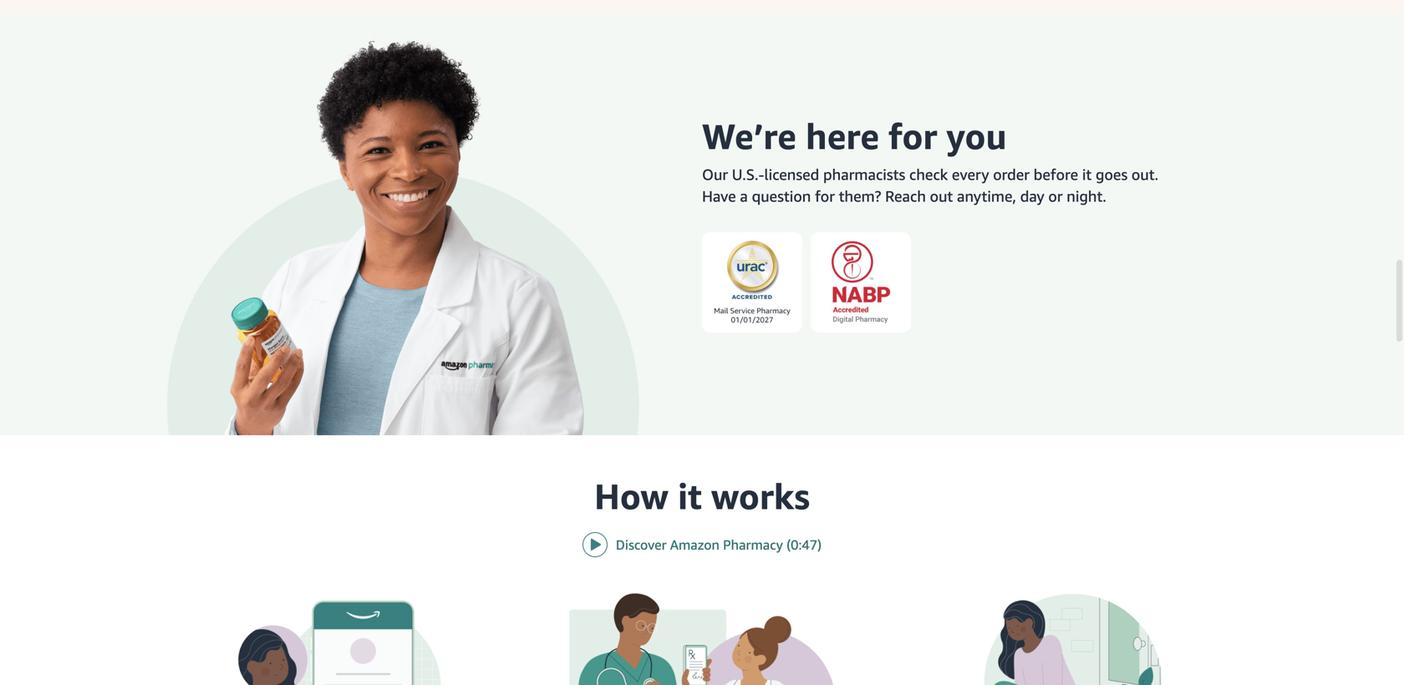 Task type: vqa. For each thing, say whether or not it's contained in the screenshot.
DOES
no



Task type: locate. For each thing, give the bounding box(es) containing it.
hand holding insurance card image
[[167, 31, 640, 436]]

out
[[930, 187, 953, 205]]

0 horizontal spatial for
[[815, 187, 835, 205]]

day
[[1021, 187, 1045, 205]]

discover amazon pharmacy (0:47)
[[616, 537, 822, 553]]

discover amazon pharmacy (0:47) link
[[167, 533, 1237, 558]]

illustration of box delivered image
[[889, 583, 1221, 686]]

we're here for you our u.s.-licensed pharmacists check every order before it goes out. have a question for them? reach out anytime, day or night.
[[702, 115, 1159, 205]]

them?
[[839, 187, 882, 205]]

u.s.-
[[732, 166, 765, 184]]

1 horizontal spatial it
[[1083, 166, 1092, 184]]

0 vertical spatial it
[[1083, 166, 1092, 184]]

illustration of doctors with rx prescription image
[[532, 583, 872, 686]]

1 vertical spatial for
[[815, 187, 835, 205]]

a
[[740, 187, 748, 205]]

urac accredited mail service pharmacy 01/01/2027 badge image
[[711, 241, 794, 324]]

it inside we're here for you our u.s.-licensed pharmacists check every order before it goes out. have a question for them? reach out anytime, day or night.
[[1083, 166, 1092, 184]]

0 horizontal spatial it
[[678, 475, 702, 518]]

it up night.
[[1083, 166, 1092, 184]]

discover
[[616, 537, 667, 553]]

pharmacists
[[824, 166, 906, 184]]

for left 'them?'
[[815, 187, 835, 205]]

you
[[947, 115, 1007, 157]]

it up amazon
[[678, 475, 702, 518]]

1 horizontal spatial for
[[889, 115, 938, 157]]

order
[[993, 166, 1030, 184]]

it
[[1083, 166, 1092, 184], [678, 475, 702, 518]]

out.
[[1132, 166, 1159, 184]]

before
[[1034, 166, 1079, 184]]

night.
[[1067, 187, 1107, 205]]

video play button image
[[583, 533, 608, 558]]

question
[[752, 187, 811, 205]]

0 vertical spatial for
[[889, 115, 938, 157]]

for up check
[[889, 115, 938, 157]]

reach
[[886, 187, 926, 205]]

for
[[889, 115, 938, 157], [815, 187, 835, 205]]

nabp accredited digital pharmacy badge image
[[819, 241, 903, 324]]

check
[[910, 166, 948, 184]]



Task type: describe. For each thing, give the bounding box(es) containing it.
1 vertical spatial it
[[678, 475, 702, 518]]

or
[[1049, 187, 1063, 205]]

amazon
[[670, 537, 720, 553]]

illustration of user sign up within a smartphone screen image
[[184, 583, 516, 686]]

anytime,
[[957, 187, 1017, 205]]

our
[[702, 166, 728, 184]]

licensed
[[765, 166, 820, 184]]

here
[[806, 115, 880, 157]]

how it works
[[594, 475, 810, 518]]

we're
[[702, 115, 797, 157]]

how
[[594, 475, 669, 518]]

works
[[711, 475, 810, 518]]

pharmacy
[[723, 537, 783, 553]]

goes
[[1096, 166, 1128, 184]]

every
[[952, 166, 989, 184]]

(0:47)
[[787, 537, 822, 553]]

have
[[702, 187, 736, 205]]



